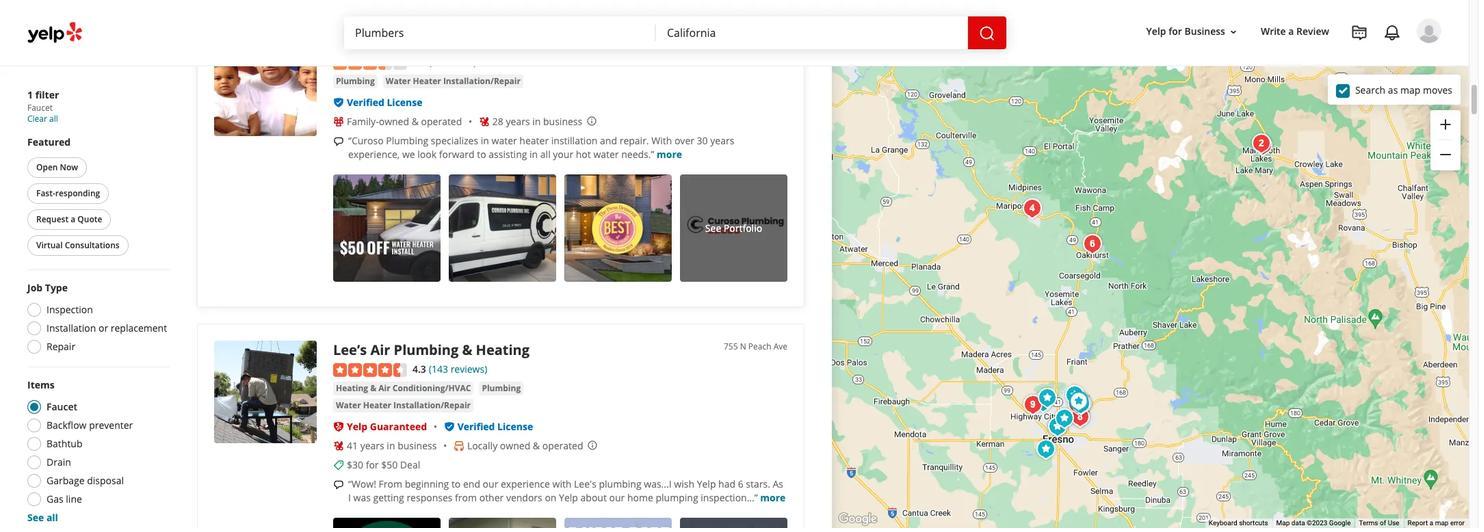 Task type: describe. For each thing, give the bounding box(es) containing it.
plumbing inside "button"
[[336, 75, 375, 87]]

curoso plumbing link
[[333, 34, 449, 52]]

3.5 star rating image
[[333, 56, 407, 70]]

vendors
[[506, 491, 543, 504]]

filter
[[35, 88, 59, 101]]

map for error
[[1435, 519, 1449, 527]]

map for moves
[[1401, 83, 1421, 96]]

garbage
[[47, 474, 85, 487]]

open
[[36, 161, 58, 173]]

map
[[1277, 519, 1290, 527]]

hot
[[576, 148, 591, 161]]

operated for locally owned & operated
[[542, 439, 583, 452]]

installation or replacement
[[47, 322, 167, 335]]

keyboard shortcuts button
[[1209, 519, 1268, 528]]

on
[[545, 491, 557, 504]]

franco's plumbing heating and a/c image
[[1032, 436, 1060, 463]]

from
[[379, 478, 402, 491]]

$50
[[381, 458, 398, 471]]

error
[[1451, 519, 1465, 527]]

0 vertical spatial water heater installation/repair link
[[383, 75, 523, 88]]

open now
[[36, 161, 78, 173]]

1 horizontal spatial plumbing link
[[479, 382, 524, 395]]

$30 for $50 deal
[[347, 458, 420, 471]]

goode plumbing image
[[1067, 392, 1095, 419]]

search as map moves
[[1356, 83, 1453, 96]]

consultations
[[65, 240, 120, 251]]

backflow preventer
[[47, 419, 133, 432]]

reviews) for curoso plumbing
[[440, 56, 477, 69]]

as
[[773, 478, 784, 491]]

years for 41 years in business
[[360, 439, 384, 452]]

see portfolio link
[[680, 175, 788, 282]]

0 vertical spatial water
[[492, 134, 517, 147]]

& inside button
[[370, 382, 377, 394]]

featured group
[[25, 135, 170, 259]]

4.3 star rating image
[[333, 363, 407, 377]]

0 horizontal spatial plumbing link
[[333, 75, 378, 88]]

responses
[[407, 491, 453, 504]]

all inside option group
[[46, 511, 58, 524]]

in down heater
[[530, 148, 538, 161]]

operated for family-owned & operated
[[421, 115, 462, 128]]

ave
[[774, 341, 788, 353]]

16 family owned v2 image
[[333, 116, 344, 127]]

verified license for 16 verified v2 image
[[458, 420, 533, 433]]

repair
[[47, 340, 75, 353]]

license for 'verified license' button associated with 16 verified v2 image
[[498, 420, 533, 433]]

request a quote
[[36, 214, 102, 225]]

option group containing job type
[[23, 281, 170, 358]]

curoso plumbing image
[[214, 34, 317, 137]]

data
[[1292, 519, 1305, 527]]

yang's drain and plumbing image
[[1051, 405, 1078, 432]]

about
[[581, 491, 607, 504]]

gas
[[47, 493, 63, 506]]

n
[[740, 341, 746, 353]]

over
[[675, 134, 695, 147]]

more for curoso plumbing
[[657, 148, 682, 161]]

yelp up 41
[[347, 420, 368, 433]]

verified for 'verified license' button associated with 16 verified v2 image
[[458, 420, 495, 433]]

4.3
[[413, 363, 426, 376]]

in up '$50'
[[387, 439, 395, 452]]

sweetwater plumbing image
[[1248, 130, 1275, 157]]

more link for curoso plumbing
[[657, 148, 682, 161]]

search
[[1356, 83, 1386, 96]]

preventer
[[89, 419, 133, 432]]

a for report
[[1430, 519, 1434, 527]]

nolan p. image
[[1417, 18, 1442, 43]]

featured
[[27, 135, 71, 148]]

request
[[36, 214, 69, 225]]

16 verified v2 image
[[333, 97, 344, 108]]

specializes
[[431, 134, 478, 147]]

16 locally owned v2 image
[[454, 440, 465, 451]]

heating & air conditioning/hvac button
[[333, 382, 474, 395]]

map region
[[772, 0, 1472, 528]]

clear
[[27, 113, 47, 125]]

16 years in business v2 image
[[479, 116, 490, 127]]

virtual consultations
[[36, 240, 120, 251]]

with
[[553, 478, 572, 491]]

portfolio
[[724, 221, 762, 234]]

disposal
[[87, 474, 124, 487]]

28 years in business
[[493, 115, 582, 128]]

responding
[[55, 188, 100, 199]]

0 vertical spatial our
[[483, 478, 498, 491]]

1 vertical spatial water
[[594, 148, 619, 161]]

1 vertical spatial water heater installation/repair link
[[333, 399, 474, 413]]

faucet inside 1 filter faucet clear all
[[27, 102, 53, 114]]

"wow!
[[348, 478, 376, 491]]

keyboard
[[1209, 519, 1238, 527]]

look
[[418, 148, 437, 161]]

to inside '"curoso plumbing specializes in water heater instillation and repair. with over 30 years experience, we look forward to assisting in all your hot water needs."'
[[477, 148, 486, 161]]

plumbing button for rightmost plumbing link
[[479, 382, 524, 395]]

30
[[697, 134, 708, 147]]

16 verified v2 image
[[444, 421, 455, 432]]

"wow! from beginning to end our experience with lee's plumbing was...i wish yelp had 6 stars. as i was getting responses from other vendors on yelp about our home plumping inspection…"
[[348, 478, 784, 504]]

yelp guaranteed button
[[347, 420, 427, 433]]

16 speech v2 image for curoso plumbing
[[333, 136, 344, 147]]

curoso
[[333, 34, 381, 52]]

all inside 1 filter faucet clear all
[[49, 113, 58, 125]]

was...i
[[644, 478, 672, 491]]

wish
[[674, 478, 695, 491]]

projects image
[[1352, 25, 1368, 41]]

installation
[[47, 322, 96, 335]]

heating & air conditioning/hvac link
[[333, 382, 474, 395]]

1 horizontal spatial heater
[[413, 75, 441, 87]]

16 years in business v2 image
[[333, 440, 344, 451]]

41 years in business
[[347, 439, 437, 452]]

bathtub
[[47, 437, 82, 450]]

zoom out image
[[1438, 147, 1454, 163]]

backflow
[[47, 419, 87, 432]]

gas line
[[47, 493, 82, 506]]

was
[[353, 491, 371, 504]]

plumbing water heater installation/repair
[[336, 382, 521, 411]]

clear all link
[[27, 113, 58, 125]]

locally owned & operated
[[467, 439, 583, 452]]

deal
[[400, 458, 420, 471]]

heating inside button
[[336, 382, 368, 394]]

map data ©2023 google
[[1277, 519, 1351, 527]]

repair.
[[620, 134, 649, 147]]

open now button
[[27, 157, 87, 178]]

guaranteed
[[370, 420, 427, 433]]

stars.
[[746, 478, 770, 491]]

lee's
[[333, 341, 367, 359]]

faucet inside option group
[[47, 400, 77, 413]]

home
[[627, 491, 653, 504]]

all inside '"curoso plumbing specializes in water heater instillation and repair. with over 30 years experience, we look forward to assisting in all your hot water needs."'
[[540, 148, 551, 161]]

plumbing inside '"curoso plumbing specializes in water heater instillation and repair. with over 30 years experience, we look forward to assisting in all your hot water needs."'
[[386, 134, 429, 147]]

moves
[[1423, 83, 1453, 96]]

license for 16 verified v2 icon 'verified license' button
[[387, 96, 423, 109]]

terms of use
[[1359, 519, 1400, 527]]

none field the 'find'
[[355, 25, 645, 40]]

experience
[[501, 478, 550, 491]]

heating & air conditioning/hvac
[[336, 382, 471, 394]]

28
[[493, 115, 504, 128]]

with
[[652, 134, 672, 147]]

for for yelp
[[1169, 25, 1182, 38]]

lee's air plumbing & heating image
[[1061, 382, 1088, 409]]

write
[[1261, 25, 1286, 38]]

a for request
[[71, 214, 75, 225]]

plumbing up 4.3 link
[[394, 341, 459, 359]]

lee's air, plumbing, & heating image
[[1019, 391, 1047, 418]]

higerd plumbing image
[[1249, 132, 1277, 159]]



Task type: vqa. For each thing, say whether or not it's contained in the screenshot.
WRITE A REVIEW link
yes



Task type: locate. For each thing, give the bounding box(es) containing it.
air up 4.3 star rating image
[[370, 341, 390, 359]]

pds plumbing & air image
[[1067, 390, 1095, 418]]

more down the as
[[760, 491, 786, 504]]

1 vertical spatial air
[[379, 382, 391, 394]]

0 vertical spatial water
[[386, 75, 411, 87]]

for for $30
[[366, 458, 379, 471]]

0 horizontal spatial none field
[[355, 25, 645, 40]]

1 vertical spatial all
[[540, 148, 551, 161]]

1 vertical spatial plumbing link
[[479, 382, 524, 395]]

years right the 30
[[710, 134, 735, 147]]

1 none field from the left
[[355, 25, 645, 40]]

years
[[506, 115, 530, 128], [710, 134, 735, 147], [360, 439, 384, 452]]

water heater installation/repair link down heating & air conditioning/hvac button
[[333, 399, 474, 413]]

drain
[[47, 456, 71, 469]]

6
[[738, 478, 744, 491]]

1 vertical spatial license
[[498, 420, 533, 433]]

more for lee's air plumbing & heating
[[760, 491, 786, 504]]

damon's plumbing image
[[1019, 195, 1046, 222]]

getting
[[373, 491, 404, 504]]

(143
[[429, 363, 448, 376]]

1 vertical spatial option group
[[23, 378, 170, 525]]

1 vertical spatial 16 speech v2 image
[[333, 479, 344, 490]]

installation/repair inside the plumbing water heater installation/repair
[[394, 400, 471, 411]]

water up 41
[[336, 400, 361, 411]]

1 vertical spatial for
[[366, 458, 379, 471]]

or
[[98, 322, 108, 335]]

0 vertical spatial option group
[[23, 281, 170, 358]]

google image
[[836, 511, 881, 528]]

cmd plumbing image
[[1079, 230, 1106, 258]]

needs."
[[622, 148, 654, 161]]

write a review
[[1261, 25, 1330, 38]]

water inside the plumbing water heater installation/repair
[[336, 400, 361, 411]]

1 horizontal spatial see
[[705, 221, 721, 234]]

1 horizontal spatial plumbing button
[[479, 382, 524, 395]]

1 horizontal spatial heating
[[476, 341, 530, 359]]

operated up specializes
[[421, 115, 462, 128]]

1 vertical spatial reviews)
[[451, 363, 487, 376]]

heating down 4.3 star rating image
[[336, 382, 368, 394]]

1 vertical spatial operated
[[542, 439, 583, 452]]

1 vertical spatial water
[[336, 400, 361, 411]]

faucet down filter
[[27, 102, 53, 114]]

2 none field from the left
[[667, 25, 957, 40]]

1 vertical spatial our
[[609, 491, 625, 504]]

1 horizontal spatial none field
[[667, 25, 957, 40]]

see for see portfolio
[[705, 221, 721, 234]]

$30
[[347, 458, 363, 471]]

0 vertical spatial business
[[543, 115, 582, 128]]

0 vertical spatial 16 speech v2 image
[[333, 136, 344, 147]]

pds plumbing & air image
[[1067, 390, 1095, 418]]

1 vertical spatial more
[[760, 491, 786, 504]]

0 vertical spatial reviews)
[[440, 56, 477, 69]]

central valley sewer image
[[1034, 384, 1061, 412]]

2 option group from the top
[[23, 378, 170, 525]]

yelp left had
[[697, 478, 716, 491]]

water heater installation/repair button for the bottom "water heater installation/repair" link
[[333, 399, 474, 413]]

0 vertical spatial all
[[49, 113, 58, 125]]

plumbing up 3.5 link
[[384, 34, 449, 52]]

1 vertical spatial see
[[27, 511, 44, 524]]

air inside button
[[379, 382, 391, 394]]

had
[[719, 478, 736, 491]]

for left 'business'
[[1169, 25, 1182, 38]]

0 horizontal spatial heating
[[336, 382, 368, 394]]

your
[[553, 148, 574, 161]]

license up locally owned & operated
[[498, 420, 533, 433]]

reviews) for lee's air plumbing & heating
[[451, 363, 487, 376]]

0 vertical spatial years
[[506, 115, 530, 128]]

terms of use link
[[1359, 519, 1400, 527]]

1 vertical spatial heater
[[363, 400, 391, 411]]

garbage disposal
[[47, 474, 124, 487]]

1 horizontal spatial license
[[498, 420, 533, 433]]

plumbing button
[[333, 75, 378, 88], [479, 382, 524, 395]]

plumbing link down the "(143 reviews)"
[[479, 382, 524, 395]]

1 horizontal spatial a
[[1289, 25, 1294, 38]]

owned
[[379, 115, 409, 128], [500, 439, 530, 452]]

1 horizontal spatial water
[[386, 75, 411, 87]]

reviews) right (143
[[451, 363, 487, 376]]

0 vertical spatial a
[[1289, 25, 1294, 38]]

plumbing down the "(143 reviews)"
[[482, 382, 521, 394]]

owned for family-
[[379, 115, 409, 128]]

to
[[477, 148, 486, 161], [452, 478, 461, 491]]

curoso plumbing image
[[1065, 388, 1093, 415]]

to left end in the left of the page
[[452, 478, 461, 491]]

1 horizontal spatial to
[[477, 148, 486, 161]]

report
[[1408, 519, 1428, 527]]

years for 28 years in business
[[506, 115, 530, 128]]

& down 4.3 star rating image
[[370, 382, 377, 394]]

1 horizontal spatial operated
[[542, 439, 583, 452]]

all star plumbing image
[[1044, 413, 1071, 440], [1044, 413, 1071, 440]]

16 speech v2 image for lee's air plumbing & heating
[[333, 479, 344, 490]]

1 vertical spatial years
[[710, 134, 735, 147]]

Near text field
[[667, 25, 957, 40]]

0 vertical spatial verified license
[[347, 96, 423, 109]]

in up heater
[[533, 115, 541, 128]]

verified license up locally
[[458, 420, 533, 433]]

assisting
[[489, 148, 527, 161]]

faucet
[[27, 102, 53, 114], [47, 400, 77, 413]]

for right $30
[[366, 458, 379, 471]]

map
[[1401, 83, 1421, 96], [1435, 519, 1449, 527]]

4.3 link
[[413, 361, 426, 376]]

years right 41
[[360, 439, 384, 452]]

allbritten image
[[1067, 403, 1094, 431], [1067, 403, 1094, 431]]

1 vertical spatial heating
[[336, 382, 368, 394]]

air down 4.3 star rating image
[[379, 382, 391, 394]]

plumbing button down 3.5 star rating 'image'
[[333, 75, 378, 88]]

0 vertical spatial license
[[387, 96, 423, 109]]

0 vertical spatial map
[[1401, 83, 1421, 96]]

0 horizontal spatial years
[[360, 439, 384, 452]]

1 horizontal spatial verified
[[458, 420, 495, 433]]

0 vertical spatial operated
[[421, 115, 462, 128]]

water heater installation/repair
[[386, 75, 521, 87]]

all down heater
[[540, 148, 551, 161]]

owned up "curoso on the top of the page
[[379, 115, 409, 128]]

1 vertical spatial faucet
[[47, 400, 77, 413]]

zoom in image
[[1438, 116, 1454, 133]]

yelp left 'business'
[[1147, 25, 1166, 38]]

other
[[479, 491, 504, 504]]

0 horizontal spatial for
[[366, 458, 379, 471]]

snake 'n' laterals image
[[1069, 390, 1096, 418]]

0 horizontal spatial verified license button
[[347, 96, 423, 109]]

1 vertical spatial map
[[1435, 519, 1449, 527]]

(2 reviews) link
[[429, 54, 477, 69]]

user actions element
[[1136, 17, 1461, 101]]

0 vertical spatial plumbing link
[[333, 75, 378, 88]]

heating
[[476, 341, 530, 359], [336, 382, 368, 394]]

more link for lee's air plumbing & heating
[[760, 491, 786, 504]]

water heater installation/repair button for topmost "water heater installation/repair" link
[[383, 75, 523, 88]]

None search field
[[344, 16, 1009, 49]]

job
[[27, 281, 43, 294]]

none field near
[[667, 25, 957, 40]]

0 horizontal spatial see
[[27, 511, 44, 524]]

fast-
[[36, 188, 55, 199]]

1 vertical spatial water heater installation/repair button
[[333, 399, 474, 413]]

2 16 speech v2 image from the top
[[333, 479, 344, 490]]

None field
[[355, 25, 645, 40], [667, 25, 957, 40]]

a for write
[[1289, 25, 1294, 38]]

quote
[[78, 214, 102, 225]]

peach
[[749, 341, 772, 353]]

our down plumbing
[[609, 491, 625, 504]]

0 vertical spatial more link
[[657, 148, 682, 161]]

now
[[60, 161, 78, 173]]

fast-responding button
[[27, 183, 109, 204]]

for inside button
[[1169, 25, 1182, 38]]

verified license up family-owned & operated
[[347, 96, 423, 109]]

search image
[[979, 25, 996, 41]]

0 vertical spatial owned
[[379, 115, 409, 128]]

installation/repair down the '(2 reviews)'
[[443, 75, 521, 87]]

option group containing items
[[23, 378, 170, 525]]

to right forward
[[477, 148, 486, 161]]

lee's
[[574, 478, 597, 491]]

0 horizontal spatial heater
[[363, 400, 391, 411]]

verified license button for 16 verified v2 image
[[458, 420, 533, 433]]

more down with
[[657, 148, 682, 161]]

group
[[1431, 110, 1461, 170]]

terms
[[1359, 519, 1379, 527]]

report a map error link
[[1408, 519, 1465, 527]]

0 horizontal spatial verified license
[[347, 96, 423, 109]]

16 deal v2 image
[[333, 460, 344, 471]]

& up we
[[412, 115, 419, 128]]

0 vertical spatial installation/repair
[[443, 75, 521, 87]]

1 horizontal spatial for
[[1169, 25, 1182, 38]]

business up instillation
[[543, 115, 582, 128]]

water heater installation/repair link down the '(2 reviews)'
[[383, 75, 523, 88]]

see inside option group
[[27, 511, 44, 524]]

family-
[[347, 115, 379, 128]]

a
[[1289, 25, 1294, 38], [71, 214, 75, 225], [1430, 519, 1434, 527]]

0 horizontal spatial verified
[[347, 96, 384, 109]]

fast-responding
[[36, 188, 100, 199]]

plumbing down 3.5 star rating 'image'
[[336, 75, 375, 87]]

business
[[1185, 25, 1226, 38]]

shortcuts
[[1239, 519, 1268, 527]]

report a map error
[[1408, 519, 1465, 527]]

water up "assisting"
[[492, 134, 517, 147]]

16 chevron down v2 image
[[1228, 26, 1239, 37]]

verified license button up family-owned & operated
[[347, 96, 423, 109]]

0 vertical spatial air
[[370, 341, 390, 359]]

license up family-owned & operated
[[387, 96, 423, 109]]

plumbing inside the plumbing water heater installation/repair
[[482, 382, 521, 394]]

experience,
[[348, 148, 400, 161]]

heater inside the plumbing water heater installation/repair
[[363, 400, 391, 411]]

2 vertical spatial all
[[46, 511, 58, 524]]

1 vertical spatial to
[[452, 478, 461, 491]]

water down and
[[594, 148, 619, 161]]

verified license for 16 verified v2 icon
[[347, 96, 423, 109]]

verified up "family-"
[[347, 96, 384, 109]]

water heater installation/repair button down the '(2 reviews)'
[[383, 75, 523, 88]]

verified license button
[[347, 96, 423, 109], [458, 420, 533, 433]]

map left error
[[1435, 519, 1449, 527]]

0 horizontal spatial owned
[[379, 115, 409, 128]]

0 horizontal spatial our
[[483, 478, 498, 491]]

1 horizontal spatial more
[[760, 491, 786, 504]]

0 vertical spatial more
[[657, 148, 682, 161]]

virtual
[[36, 240, 63, 251]]

0 horizontal spatial operated
[[421, 115, 462, 128]]

heater up "yelp guaranteed" button
[[363, 400, 391, 411]]

0 vertical spatial for
[[1169, 25, 1182, 38]]

0 vertical spatial verified license button
[[347, 96, 423, 109]]

a right report
[[1430, 519, 1434, 527]]

yelp down with
[[559, 491, 578, 504]]

map right 'as'
[[1401, 83, 1421, 96]]

755
[[724, 341, 738, 353]]

1 option group from the top
[[23, 281, 170, 358]]

see for see all
[[27, 511, 44, 524]]

1 vertical spatial verified license button
[[458, 420, 533, 433]]

plumbing button down the "(143 reviews)"
[[479, 382, 524, 395]]

1 horizontal spatial owned
[[500, 439, 530, 452]]

i
[[348, 491, 351, 504]]

0 horizontal spatial more link
[[657, 148, 682, 161]]

conditioning/hvac
[[393, 382, 471, 394]]

verified license
[[347, 96, 423, 109], [458, 420, 533, 433]]

as
[[1388, 83, 1398, 96]]

keyboard shortcuts
[[1209, 519, 1268, 527]]

0 vertical spatial heater
[[413, 75, 441, 87]]

our up other
[[483, 478, 498, 491]]

more link
[[657, 148, 682, 161], [760, 491, 786, 504]]

1 horizontal spatial our
[[609, 491, 625, 504]]

lee's air plumbing & heating link
[[333, 341, 530, 359]]

reviews)
[[440, 56, 477, 69], [451, 363, 487, 376]]

16 speech v2 image
[[333, 136, 344, 147], [333, 479, 344, 490]]

2 vertical spatial a
[[1430, 519, 1434, 527]]

2 vertical spatial years
[[360, 439, 384, 452]]

license
[[387, 96, 423, 109], [498, 420, 533, 433]]

faucet up 'backflow'
[[47, 400, 77, 413]]

installation/repair down the conditioning/hvac
[[394, 400, 471, 411]]

2 horizontal spatial a
[[1430, 519, 1434, 527]]

1 horizontal spatial years
[[506, 115, 530, 128]]

a right write
[[1289, 25, 1294, 38]]

yelp for business
[[1147, 25, 1226, 38]]

0 vertical spatial to
[[477, 148, 486, 161]]

3.5 link
[[413, 54, 426, 69]]

air
[[370, 341, 390, 359], [379, 382, 391, 394]]

see portfolio
[[705, 221, 762, 234]]

yelp inside button
[[1147, 25, 1166, 38]]

and
[[600, 134, 617, 147]]

verified for 16 verified v2 icon 'verified license' button
[[347, 96, 384, 109]]

owned for locally
[[500, 439, 530, 452]]

verified up locally
[[458, 420, 495, 433]]

nelson plumbing image
[[1064, 390, 1091, 418]]

notifications image
[[1384, 25, 1401, 41]]

heater down (2
[[413, 75, 441, 87]]

more link down the as
[[760, 491, 786, 504]]

iconyelpguaranteedbadgesmall image
[[333, 421, 344, 432], [333, 421, 344, 432]]

0 horizontal spatial water
[[336, 400, 361, 411]]

0 horizontal spatial plumbing button
[[333, 75, 378, 88]]

water heater installation/repair button down heating & air conditioning/hvac button
[[333, 399, 474, 413]]

inspection
[[47, 303, 93, 316]]

operated
[[421, 115, 462, 128], [542, 439, 583, 452]]

job type
[[27, 281, 68, 294]]

plumbing link
[[333, 75, 378, 88], [479, 382, 524, 395]]

1 16 speech v2 image from the top
[[333, 136, 344, 147]]

"curoso
[[348, 134, 384, 147]]

verified
[[347, 96, 384, 109], [458, 420, 495, 433]]

lee's air plumbing & heating image
[[214, 341, 317, 444]]

1 vertical spatial installation/repair
[[394, 400, 471, 411]]

kim's plumbing image
[[1030, 388, 1057, 416]]

business for 28 years in business
[[543, 115, 582, 128]]

heater
[[520, 134, 549, 147]]

all down "gas" in the left bottom of the page
[[46, 511, 58, 524]]

2 horizontal spatial years
[[710, 134, 735, 147]]

a left quote
[[71, 214, 75, 225]]

(143 reviews) link
[[429, 361, 487, 376]]

years right 28
[[506, 115, 530, 128]]

heating up '(143 reviews)' link
[[476, 341, 530, 359]]

0 horizontal spatial more
[[657, 148, 682, 161]]

plumbing up we
[[386, 134, 429, 147]]

1 horizontal spatial verified license button
[[458, 420, 533, 433]]

reviews) up water heater installation/repair on the top of page
[[440, 56, 477, 69]]

1 horizontal spatial verified license
[[458, 420, 533, 433]]

1 vertical spatial business
[[398, 439, 437, 452]]

plumbing
[[384, 34, 449, 52], [336, 75, 375, 87], [386, 134, 429, 147], [394, 341, 459, 359], [482, 382, 521, 394]]

1 filter faucet clear all
[[27, 88, 59, 125]]

a inside request a quote button
[[71, 214, 75, 225]]

info icon image
[[587, 116, 598, 127], [587, 116, 598, 127], [587, 440, 598, 451], [587, 440, 598, 451]]

0 horizontal spatial to
[[452, 478, 461, 491]]

years inside '"curoso plumbing specializes in water heater instillation and repair. with over 30 years experience, we look forward to assisting in all your hot water needs."'
[[710, 134, 735, 147]]

0 vertical spatial faucet
[[27, 102, 53, 114]]

all right clear
[[49, 113, 58, 125]]

verified license button up locally
[[458, 420, 533, 433]]

1 vertical spatial verified license
[[458, 420, 533, 433]]

16 speech v2 image down 16 family owned v2 image
[[333, 136, 344, 147]]

& up '(143 reviews)' link
[[462, 341, 472, 359]]

plumping
[[656, 491, 698, 504]]

16 speech v2 image down 16 deal v2 image
[[333, 479, 344, 490]]

more link down with
[[657, 148, 682, 161]]

plumbing button for left plumbing link
[[333, 75, 378, 88]]

to inside "wow! from beginning to end our experience with lee's plumbing was...i wish yelp had 6 stars. as i was getting responses from other vendors on yelp about our home plumping inspection…"
[[452, 478, 461, 491]]

water down 3.5 star rating 'image'
[[386, 75, 411, 87]]

installation/repair
[[443, 75, 521, 87], [394, 400, 471, 411]]

0 horizontal spatial water
[[492, 134, 517, 147]]

in down 16 years in business v2 image
[[481, 134, 489, 147]]

1 horizontal spatial business
[[543, 115, 582, 128]]

Find text field
[[355, 25, 645, 40]]

business for 41 years in business
[[398, 439, 437, 452]]

curoso plumbing
[[333, 34, 449, 52]]

0 horizontal spatial a
[[71, 214, 75, 225]]

0 vertical spatial plumbing button
[[333, 75, 378, 88]]

option group
[[23, 281, 170, 358], [23, 378, 170, 525]]

business up deal
[[398, 439, 437, 452]]

verified license button for 16 verified v2 icon
[[347, 96, 423, 109]]

0 horizontal spatial map
[[1401, 83, 1421, 96]]

items
[[27, 378, 55, 391]]

operated up with
[[542, 439, 583, 452]]

1
[[27, 88, 33, 101]]

plumbing link down 3.5 star rating 'image'
[[333, 75, 378, 88]]

& up experience
[[533, 439, 540, 452]]

(2
[[429, 56, 437, 69]]

1 vertical spatial owned
[[500, 439, 530, 452]]

owned right locally
[[500, 439, 530, 452]]

1 horizontal spatial more link
[[760, 491, 786, 504]]

a inside write a review link
[[1289, 25, 1294, 38]]



